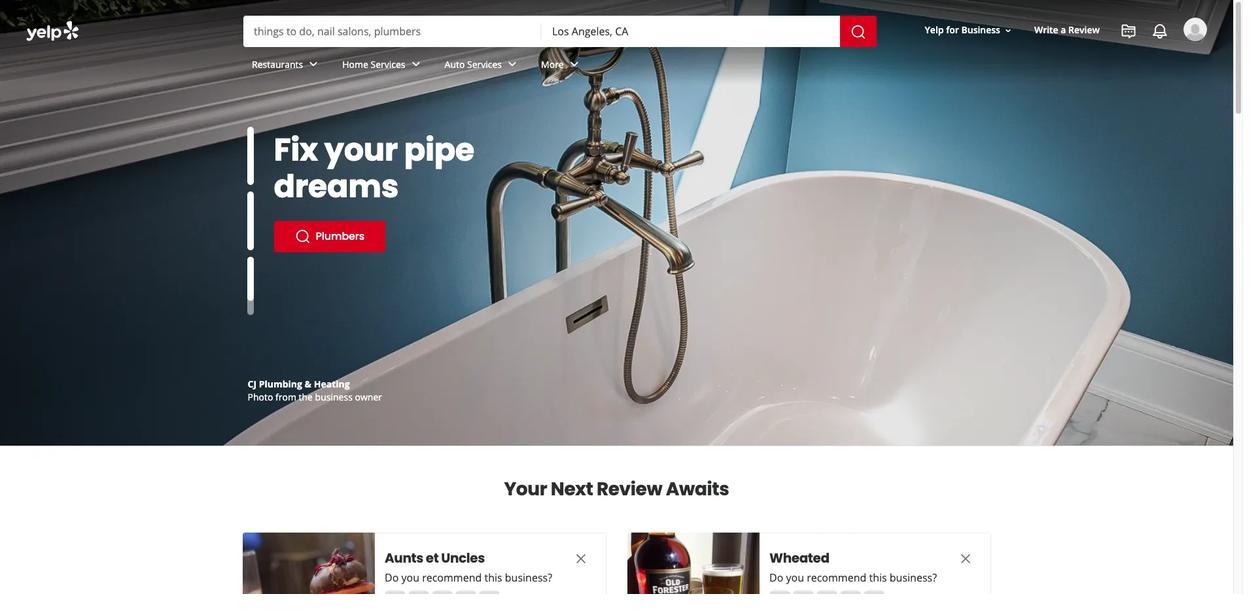 Task type: locate. For each thing, give the bounding box(es) containing it.
1 horizontal spatial services
[[467, 58, 502, 70]]

the
[[299, 391, 313, 404]]

24 chevron down v2 image left auto
[[408, 57, 424, 72]]

0 horizontal spatial you
[[401, 571, 419, 586]]

do for wheated
[[769, 571, 783, 586]]

0 horizontal spatial services
[[371, 58, 405, 70]]

1 you from the left
[[401, 571, 419, 586]]

16 chevron down v2 image
[[1003, 25, 1014, 36]]

business? down wheated link
[[890, 571, 937, 586]]

24 chevron down v2 image inside restaurants link
[[306, 57, 321, 72]]

you down aunts
[[401, 571, 419, 586]]

24 search v2 image
[[295, 229, 311, 245]]

0 horizontal spatial review
[[597, 477, 662, 503]]

1 horizontal spatial 24 chevron down v2 image
[[567, 57, 582, 72]]

24 chevron down v2 image for more
[[567, 57, 582, 72]]

1 horizontal spatial 24 chevron down v2 image
[[408, 57, 424, 72]]

select slide image
[[247, 127, 254, 185], [247, 192, 254, 250], [247, 244, 254, 303]]

1 services from the left
[[371, 58, 405, 70]]

do
[[384, 571, 398, 586], [769, 571, 783, 586]]

0 vertical spatial review
[[1069, 24, 1100, 36]]

(no rating) image for wheated
[[769, 592, 884, 595]]

rating element for aunts et uncles
[[384, 592, 500, 595]]

this
[[484, 571, 502, 586], [869, 571, 887, 586]]

0 horizontal spatial none field
[[254, 24, 531, 39]]

services right auto
[[467, 58, 502, 70]]

1 do you recommend this business? from the left
[[384, 571, 552, 586]]

2 24 chevron down v2 image from the left
[[408, 57, 424, 72]]

1 horizontal spatial rating element
[[769, 592, 884, 595]]

2 do from the left
[[769, 571, 783, 586]]

rating element
[[384, 592, 500, 595], [769, 592, 884, 595]]

1 recommend from the left
[[422, 571, 482, 586]]

services
[[371, 58, 405, 70], [467, 58, 502, 70]]

1 horizontal spatial you
[[786, 571, 804, 586]]

24 chevron down v2 image for home services
[[408, 57, 424, 72]]

this for wheated
[[869, 571, 887, 586]]

2 recommend from the left
[[807, 571, 866, 586]]

explore banner section banner
[[0, 0, 1234, 446]]

business?
[[505, 571, 552, 586], [890, 571, 937, 586]]

2 services from the left
[[467, 58, 502, 70]]

do you recommend this business? for aunts et uncles
[[384, 571, 552, 586]]

home services
[[342, 58, 405, 70]]

None radio
[[408, 592, 429, 595], [479, 592, 500, 595], [816, 592, 837, 595], [840, 592, 861, 595], [864, 592, 884, 595], [408, 592, 429, 595], [479, 592, 500, 595], [816, 592, 837, 595], [840, 592, 861, 595], [864, 592, 884, 595]]

review right next
[[597, 477, 662, 503]]

write a review
[[1035, 24, 1100, 36]]

0 horizontal spatial 24 chevron down v2 image
[[505, 57, 520, 72]]

0 horizontal spatial rating element
[[384, 592, 500, 595]]

home services link
[[332, 47, 434, 85]]

none field near
[[552, 24, 830, 39]]

24 chevron down v2 image inside home services "link"
[[408, 57, 424, 72]]

24 chevron down v2 image
[[505, 57, 520, 72], [567, 57, 582, 72]]

(no rating) image
[[384, 592, 500, 595], [769, 592, 884, 595]]

0 horizontal spatial (no rating) image
[[384, 592, 500, 595]]

review inside write a review link
[[1069, 24, 1100, 36]]

recommend
[[422, 571, 482, 586], [807, 571, 866, 586]]

1 horizontal spatial recommend
[[807, 571, 866, 586]]

2 business? from the left
[[890, 571, 937, 586]]

write a review link
[[1029, 19, 1105, 42]]

none search field containing yelp for business
[[0, 0, 1234, 97]]

business categories element
[[241, 47, 1207, 85]]

do you recommend this business? down wheated link
[[769, 571, 937, 586]]

this down wheated link
[[869, 571, 887, 586]]

aunts et uncles
[[384, 550, 485, 568]]

1 do from the left
[[384, 571, 398, 586]]

restaurants link
[[241, 47, 332, 85]]

pipe
[[404, 128, 474, 172]]

yelp for business button
[[920, 19, 1019, 42]]

you for aunts et uncles
[[401, 571, 419, 586]]

services right the home
[[371, 58, 405, 70]]

write
[[1035, 24, 1059, 36]]

do you recommend this business?
[[384, 571, 552, 586], [769, 571, 937, 586]]

1 none field from the left
[[254, 24, 531, 39]]

rating element down aunts et uncles
[[384, 592, 500, 595]]

0 horizontal spatial this
[[484, 571, 502, 586]]

heating
[[314, 378, 350, 391]]

you for wheated
[[786, 571, 804, 586]]

business
[[962, 24, 1001, 36]]

awaits
[[666, 477, 729, 503]]

from
[[276, 391, 296, 404]]

3 select slide image from the top
[[247, 244, 254, 303]]

a
[[1061, 24, 1066, 36]]

user actions element
[[915, 16, 1226, 97]]

2 none field from the left
[[552, 24, 830, 39]]

2 you from the left
[[786, 571, 804, 586]]

(no rating) image down aunts et uncles
[[384, 592, 500, 595]]

recommend down wheated link
[[807, 571, 866, 586]]

24 chevron down v2 image inside more link
[[567, 57, 582, 72]]

recommend down uncles
[[422, 571, 482, 586]]

1 horizontal spatial do
[[769, 571, 783, 586]]

aunts
[[384, 550, 423, 568]]

0 horizontal spatial 24 chevron down v2 image
[[306, 57, 321, 72]]

you down wheated at the right of page
[[786, 571, 804, 586]]

1 horizontal spatial business?
[[890, 571, 937, 586]]

rating element for wheated
[[769, 592, 884, 595]]

restaurants
[[252, 58, 303, 70]]

2 24 chevron down v2 image from the left
[[567, 57, 582, 72]]

do you recommend this business? down 'aunts et uncles' "link"
[[384, 571, 552, 586]]

2 rating element from the left
[[769, 592, 884, 595]]

None field
[[254, 24, 531, 39], [552, 24, 830, 39]]

none field up business categories "element"
[[552, 24, 830, 39]]

0 horizontal spatial do you recommend this business?
[[384, 571, 552, 586]]

1 horizontal spatial do you recommend this business?
[[769, 571, 937, 586]]

1 vertical spatial review
[[597, 477, 662, 503]]

yelp
[[925, 24, 944, 36]]

None search field
[[0, 0, 1234, 97]]

your
[[504, 477, 547, 503]]

(no rating) image down wheated link
[[769, 592, 884, 595]]

dismiss card image
[[958, 552, 973, 567]]

Near text field
[[552, 24, 830, 39]]

2 do you recommend this business? from the left
[[769, 571, 937, 586]]

0 horizontal spatial recommend
[[422, 571, 482, 586]]

do down wheated at the right of page
[[769, 571, 783, 586]]

services inside "link"
[[371, 58, 405, 70]]

home
[[342, 58, 368, 70]]

1 horizontal spatial this
[[869, 571, 887, 586]]

1 business? from the left
[[505, 571, 552, 586]]

24 chevron down v2 image right restaurants
[[306, 57, 321, 72]]

do down aunts
[[384, 571, 398, 586]]

fix
[[274, 128, 318, 172]]

you
[[401, 571, 419, 586], [786, 571, 804, 586]]

1 this from the left
[[484, 571, 502, 586]]

24 chevron down v2 image for restaurants
[[306, 57, 321, 72]]

none field up home services "link"
[[254, 24, 531, 39]]

do for aunts et uncles
[[384, 571, 398, 586]]

photo of wheated image
[[627, 533, 759, 595]]

1 horizontal spatial review
[[1069, 24, 1100, 36]]

auto services
[[445, 58, 502, 70]]

0 horizontal spatial do
[[384, 571, 398, 586]]

None search field
[[243, 16, 880, 47]]

2 this from the left
[[869, 571, 887, 586]]

2 (no rating) image from the left
[[769, 592, 884, 595]]

24 chevron down v2 image inside auto services link
[[505, 57, 520, 72]]

1 (no rating) image from the left
[[384, 592, 500, 595]]

24 chevron down v2 image right more
[[567, 57, 582, 72]]

business? down 'aunts et uncles' "link"
[[505, 571, 552, 586]]

dreams
[[274, 165, 399, 209]]

this for aunts et uncles
[[484, 571, 502, 586]]

auto services link
[[434, 47, 531, 85]]

review
[[1069, 24, 1100, 36], [597, 477, 662, 503]]

1 24 chevron down v2 image from the left
[[306, 57, 321, 72]]

cj plumbing & heating photo from the business owner
[[248, 378, 382, 404]]

services for home services
[[371, 58, 405, 70]]

24 chevron down v2 image
[[306, 57, 321, 72], [408, 57, 424, 72]]

1 horizontal spatial none field
[[552, 24, 830, 39]]

1 24 chevron down v2 image from the left
[[505, 57, 520, 72]]

0 horizontal spatial business?
[[505, 571, 552, 586]]

more link
[[531, 47, 593, 85]]

24 chevron down v2 image right auto services at left top
[[505, 57, 520, 72]]

plumbers
[[316, 229, 365, 244]]

review right a
[[1069, 24, 1100, 36]]

None radio
[[384, 592, 405, 595], [432, 592, 453, 595], [455, 592, 476, 595], [769, 592, 790, 595], [793, 592, 814, 595], [384, 592, 405, 595], [432, 592, 453, 595], [455, 592, 476, 595], [769, 592, 790, 595], [793, 592, 814, 595]]

this down 'aunts et uncles' "link"
[[484, 571, 502, 586]]

1 rating element from the left
[[384, 592, 500, 595]]

rating element down wheated link
[[769, 592, 884, 595]]

your next review awaits
[[504, 477, 729, 503]]

1 horizontal spatial (no rating) image
[[769, 592, 884, 595]]



Task type: describe. For each thing, give the bounding box(es) containing it.
cj
[[248, 378, 257, 391]]

services for auto services
[[467, 58, 502, 70]]

your
[[324, 128, 398, 172]]

auto
[[445, 58, 465, 70]]

&
[[305, 378, 312, 391]]

et
[[426, 550, 438, 568]]

none search field inside explore banner section banner
[[243, 16, 880, 47]]

next
[[551, 477, 593, 503]]

business? for aunts et uncles
[[505, 571, 552, 586]]

2 select slide image from the top
[[247, 192, 254, 250]]

review for next
[[597, 477, 662, 503]]

none field find
[[254, 24, 531, 39]]

1 select slide image from the top
[[247, 127, 254, 185]]

24 chevron down v2 image for auto services
[[505, 57, 520, 72]]

recommend for wheated
[[807, 571, 866, 586]]

owner
[[355, 391, 382, 404]]

dismiss card image
[[573, 552, 589, 567]]

plumbing
[[259, 378, 302, 391]]

notifications image
[[1152, 24, 1168, 39]]

recommend for aunts et uncles
[[422, 571, 482, 586]]

search image
[[851, 24, 866, 40]]

plumbers link
[[274, 221, 386, 253]]

(no rating) image for aunts et uncles
[[384, 592, 500, 595]]

Find text field
[[254, 24, 531, 39]]

fix your pipe dreams
[[274, 128, 474, 209]]

uncles
[[441, 550, 485, 568]]

review for a
[[1069, 24, 1100, 36]]

business? for wheated
[[890, 571, 937, 586]]

jeremy m. image
[[1184, 18, 1207, 41]]

do you recommend this business? for wheated
[[769, 571, 937, 586]]

photo of aunts et uncles image
[[242, 533, 375, 595]]

more
[[541, 58, 564, 70]]

cj plumbing & heating link
[[248, 378, 350, 391]]

aunts et uncles link
[[384, 550, 548, 568]]

yelp for business
[[925, 24, 1001, 36]]

for
[[946, 24, 959, 36]]

wheated
[[769, 550, 829, 568]]

projects image
[[1121, 24, 1137, 39]]

business
[[315, 391, 353, 404]]

wheated link
[[769, 550, 933, 568]]

photo
[[248, 391, 273, 404]]



Task type: vqa. For each thing, say whether or not it's contained in the screenshot.
'Read'
no



